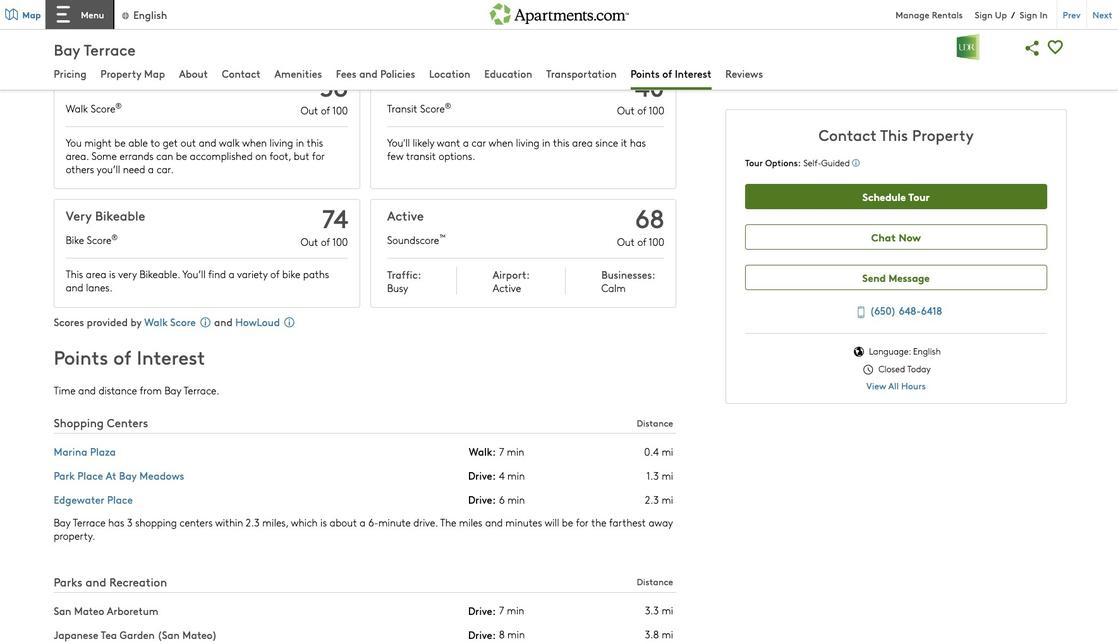 Task type: describe. For each thing, give the bounding box(es) containing it.
language: english
[[867, 345, 941, 357]]

time
[[54, 384, 76, 397]]

for for be
[[576, 516, 589, 529]]

(650) 648-6418
[[870, 304, 943, 317]]

now
[[899, 229, 921, 244]]

area inside this area is very bikeable. you'll find a variety of bike paths and lanes.
[[86, 268, 106, 281]]

in
[[1040, 8, 1048, 21]]

parks
[[54, 574, 82, 590]]

minutes
[[506, 516, 542, 529]]

score for 40
[[420, 102, 445, 115]]

transit inside transit score ®
[[387, 102, 418, 115]]

mateo)
[[182, 628, 217, 642]]

out of 100 for 40
[[617, 104, 665, 117]]

japanese tea garden (san mateo)
[[54, 628, 217, 642]]

and inside button
[[359, 66, 378, 80]]

living inside you might be able to get out and walk when living in this area. some errands can be accomplished on foot, but for others you'll need a car.
[[270, 136, 293, 149]]

car
[[472, 136, 486, 149]]

very
[[118, 268, 137, 281]]

traffic:
[[387, 268, 421, 282]]

from
[[140, 384, 162, 397]]

0 vertical spatial some
[[387, 75, 420, 92]]

walkable
[[132, 75, 187, 92]]

property.
[[54, 529, 95, 543]]

transit score ®
[[387, 101, 451, 115]]

and inside this area is very bikeable. you'll find a variety of bike paths and lanes.
[[66, 281, 83, 294]]

4
[[499, 469, 505, 482]]

0 horizontal spatial be
[[114, 136, 126, 149]]

somewhat walkable
[[66, 75, 187, 92]]

parks and recreation
[[54, 574, 167, 590]]

0 vertical spatial international
[[122, 6, 184, 20]]

about
[[330, 516, 357, 529]]

1 vertical spatial property
[[913, 124, 974, 145]]

shopping centers
[[54, 415, 148, 431]]

in inside you might be able to get out and walk when living in this area. some errands can be accomplished on foot, but for others you'll need a car.
[[296, 136, 304, 149]]

send
[[863, 270, 886, 284]]

garden
[[120, 628, 155, 642]]

0 horizontal spatial points of interest
[[54, 344, 205, 370]]

contact for contact this property
[[819, 124, 877, 145]]

self-guided
[[804, 157, 853, 169]]

lanes.
[[86, 281, 113, 294]]

2 drive: from the top
[[468, 469, 496, 483]]

minute
[[379, 516, 411, 529]]

terrace for bay terrace
[[84, 38, 136, 59]]

on
[[255, 149, 267, 163]]

® for 56
[[115, 101, 122, 111]]

bay right at
[[119, 469, 137, 483]]

has inside the you'll likely want a car when living in this area since it has few transit options.
[[630, 136, 646, 149]]

points inside button
[[631, 66, 660, 80]]

the
[[440, 516, 457, 529]]

4 mi from the top
[[662, 604, 674, 617]]

active inside the airport: active
[[493, 282, 521, 295]]

about
[[179, 66, 208, 80]]

drive: 6 min
[[468, 493, 525, 507]]

drive: 7 min
[[468, 604, 525, 618]]

terrace for bay terrace has 3 shopping centers within 2.3 miles, which is about a 6-minute drive. the miles and minutes will be for the farthest away property.
[[73, 516, 106, 529]]

prev
[[1063, 8, 1081, 21]]

drive: for japanese tea garden (san mateo)
[[468, 628, 496, 642]]

(650)
[[870, 304, 896, 317]]

is inside bay terrace has 3 shopping centers within 2.3 miles, which is about a 6-minute drive. the miles and minutes will be for the farthest away property.
[[321, 516, 327, 529]]

businesses: calm
[[602, 268, 656, 295]]

english link
[[121, 7, 167, 21]]

out for 68
[[617, 235, 635, 249]]

guided
[[822, 157, 850, 169]]

marina plaza
[[54, 445, 116, 459]]

bay right from
[[164, 384, 181, 397]]

mi for park place at bay meadows
[[662, 469, 674, 482]]

contact this property
[[819, 124, 974, 145]]

® for 40
[[445, 101, 451, 111]]

6-
[[368, 516, 379, 529]]

san for san francisco international
[[54, 6, 71, 20]]

6418
[[921, 304, 943, 317]]

schedule tour button
[[746, 184, 1048, 209]]

edgewater
[[54, 493, 104, 507]]

reviews
[[726, 66, 763, 80]]

mi for marina plaza
[[662, 445, 674, 458]]

3
[[127, 516, 133, 529]]

min for drive: 4 min
[[508, 469, 525, 482]]

this inside you might be able to get out and walk when living in this area. some errands can be accomplished on foot, but for others you'll need a car.
[[307, 136, 323, 149]]

walk score button
[[144, 315, 211, 329]]

san for san mateo arboretum
[[54, 604, 71, 618]]

property inside button
[[101, 66, 141, 80]]

min for drive: 6 min
[[508, 493, 525, 506]]

score for 56
[[91, 102, 115, 115]]

might
[[84, 136, 112, 149]]

1 vertical spatial international
[[97, 30, 159, 44]]

bike
[[66, 233, 84, 247]]

1 horizontal spatial points of interest
[[631, 66, 712, 80]]

hours
[[902, 380, 926, 392]]

car.
[[157, 163, 174, 176]]

in inside the you'll likely want a car when living in this area since it has few transit options.
[[542, 136, 551, 149]]

menu
[[81, 8, 104, 21]]

which
[[291, 516, 318, 529]]

1 vertical spatial english
[[914, 345, 941, 357]]

view
[[867, 380, 887, 392]]

away
[[649, 516, 673, 529]]

next link
[[1087, 0, 1119, 29]]

™
[[439, 232, 446, 242]]

soundscore ™
[[387, 232, 446, 247]]

more information image
[[853, 159, 860, 167]]

you'll
[[97, 163, 120, 176]]

living inside the you'll likely want a car when living in this area since it has few transit options.
[[516, 136, 540, 149]]

can
[[156, 149, 173, 163]]

rentals
[[932, 8, 963, 21]]

100 for 40
[[649, 104, 665, 117]]

for for but
[[312, 149, 325, 163]]

chat now button
[[746, 224, 1048, 250]]

send message
[[863, 270, 930, 284]]

chat
[[872, 229, 896, 244]]

1.3 mi
[[647, 469, 674, 482]]

howloud button
[[235, 315, 295, 329]]

education button
[[485, 66, 533, 83]]

min for drive: 7 min
[[507, 604, 525, 617]]

message
[[889, 270, 930, 284]]

accomplished
[[190, 149, 253, 163]]

2.3 inside bay terrace has 3 shopping centers within 2.3 miles, which is about a 6-minute drive. the miles and minutes will be for the farthest away property.
[[246, 516, 260, 529]]

map link
[[0, 0, 46, 29]]

15
[[499, 8, 508, 21]]

56
[[320, 69, 348, 104]]

send message button
[[746, 265, 1048, 290]]

transportation button
[[547, 66, 617, 83]]

park place at bay meadows
[[54, 469, 184, 483]]

points of interest button
[[631, 66, 712, 83]]

menu button
[[46, 0, 114, 29]]

view all hours
[[867, 380, 926, 392]]

arboretum
[[107, 604, 158, 618]]

min for walk: 7 min
[[507, 445, 525, 458]]

area inside the you'll likely want a car when living in this area since it has few transit options.
[[572, 136, 593, 149]]

centers
[[180, 516, 213, 529]]

time and distance from bay terrace.
[[54, 384, 219, 397]]

score for 74
[[87, 233, 111, 247]]



Task type: vqa. For each thing, say whether or not it's contained in the screenshot.


Task type: locate. For each thing, give the bounding box(es) containing it.
has right it
[[630, 136, 646, 149]]

walk for walk score ®
[[66, 102, 88, 115]]

1 horizontal spatial is
[[321, 516, 327, 529]]

2.3 down the 1.3
[[645, 493, 659, 506]]

terrace inside bay terrace has 3 shopping centers within 2.3 miles, which is about a 6-minute drive. the miles and minutes will be for the farthest away property.
[[73, 516, 106, 529]]

1 vertical spatial 2.3
[[246, 516, 260, 529]]

recreation
[[109, 574, 167, 590]]

mi right the 1.3
[[662, 469, 674, 482]]

tour
[[746, 156, 763, 169], [909, 189, 930, 203]]

1 vertical spatial interest
[[137, 344, 205, 370]]

1 vertical spatial transit
[[387, 102, 418, 115]]

0 horizontal spatial is
[[109, 268, 116, 281]]

property management company logo image
[[933, 33, 1004, 61]]

3.3
[[645, 604, 659, 617]]

min right 15 on the top of page
[[511, 8, 529, 21]]

7 inside walk: 7 min
[[499, 445, 504, 458]]

score inside 'bike score ®'
[[87, 233, 111, 247]]

a right the find at the left of page
[[229, 268, 235, 281]]

2 mi from the top
[[662, 469, 674, 482]]

marina plaza link
[[54, 445, 116, 459]]

0 horizontal spatial this
[[307, 136, 323, 149]]

0 horizontal spatial active
[[387, 207, 424, 224]]

0 vertical spatial has
[[630, 136, 646, 149]]

property map
[[101, 66, 165, 80]]

some up transit score ®
[[387, 75, 420, 92]]

pricing button
[[54, 66, 87, 83]]

1 horizontal spatial contact
[[819, 124, 877, 145]]

some inside you might be able to get out and walk when living in this area. some errands can be accomplished on foot, but for others you'll need a car.
[[91, 149, 117, 163]]

2.3 mi
[[645, 493, 674, 506]]

out for 40
[[617, 104, 635, 117]]

0 horizontal spatial in
[[296, 136, 304, 149]]

be right the 'will'
[[562, 516, 573, 529]]

mi right 3.8
[[662, 628, 674, 641]]

0 vertical spatial is
[[109, 268, 116, 281]]

1 vertical spatial some
[[91, 149, 117, 163]]

bikeable.
[[140, 268, 180, 281]]

and right 'time'
[[78, 384, 96, 397]]

0 vertical spatial property
[[101, 66, 141, 80]]

terrace up property map
[[84, 38, 136, 59]]

san up oakland
[[54, 6, 71, 20]]

min inside drive: 15 min
[[511, 8, 529, 21]]

distance up 3.3
[[637, 576, 674, 588]]

min inside the drive: 7 min
[[507, 604, 525, 617]]

and right the fees
[[359, 66, 378, 80]]

calm
[[602, 282, 626, 295]]

min right 4
[[508, 469, 525, 482]]

7 for parks and recreation
[[499, 604, 504, 617]]

1 vertical spatial walk
[[144, 315, 168, 329]]

1 vertical spatial distance
[[637, 576, 674, 588]]

1 horizontal spatial when
[[489, 136, 513, 149]]

walk right by
[[144, 315, 168, 329]]

reviews button
[[726, 66, 763, 83]]

edgewater place link
[[54, 493, 133, 507]]

some right area.
[[91, 149, 117, 163]]

you'll likely want a car when living in this area since it has few transit options.
[[387, 136, 646, 163]]

tour left options:
[[746, 156, 763, 169]]

0 horizontal spatial living
[[270, 136, 293, 149]]

100 for 56
[[332, 104, 348, 117]]

terrace
[[84, 38, 136, 59], [73, 516, 106, 529]]

0 horizontal spatial interest
[[137, 344, 205, 370]]

® inside walk score ®
[[115, 101, 122, 111]]

1 vertical spatial has
[[108, 516, 124, 529]]

of inside this area is very bikeable. you'll find a variety of bike paths and lanes.
[[271, 268, 280, 281]]

® down bikeable on the left of page
[[111, 232, 118, 242]]

when right car
[[489, 136, 513, 149]]

® for 74
[[111, 232, 118, 242]]

drive:
[[468, 8, 496, 21], [468, 469, 496, 483], [468, 493, 496, 507], [468, 604, 496, 618], [468, 628, 496, 642]]

score down some transit
[[420, 102, 445, 115]]

1 vertical spatial 7
[[499, 604, 504, 617]]

drive: for san francisco international
[[468, 8, 496, 21]]

apartments.com logo image
[[490, 0, 629, 24]]

0 vertical spatial san
[[54, 6, 71, 20]]

1 vertical spatial is
[[321, 516, 327, 529]]

1 horizontal spatial points
[[631, 66, 660, 80]]

and right "out"
[[199, 136, 216, 149]]

sign left up
[[975, 8, 993, 21]]

score inside walk score ®
[[91, 102, 115, 115]]

out of 100 for 56
[[301, 104, 348, 117]]

san left mateo
[[54, 604, 71, 618]]

for inside you might be able to get out and walk when living in this area. some errands can be accomplished on foot, but for others you'll need a car.
[[312, 149, 325, 163]]

get
[[163, 136, 178, 149]]

francisco
[[74, 6, 119, 20]]

7 inside the drive: 7 min
[[499, 604, 504, 617]]

1 horizontal spatial this
[[553, 136, 570, 149]]

walk down somewhat
[[66, 102, 88, 115]]

min inside drive: 8 min
[[508, 628, 525, 641]]

1 vertical spatial map
[[144, 66, 165, 80]]

out of 100 up it
[[617, 104, 665, 117]]

1 vertical spatial area
[[86, 268, 106, 281]]

be
[[114, 136, 126, 149], [176, 149, 187, 163], [562, 516, 573, 529]]

bay up pricing
[[54, 38, 80, 59]]

drive: 4 min
[[468, 469, 525, 483]]

a inside you might be able to get out and walk when living in this area. some errands can be accomplished on foot, but for others you'll need a car.
[[148, 163, 154, 176]]

0 horizontal spatial 2.3
[[246, 516, 260, 529]]

0 horizontal spatial place
[[77, 469, 103, 483]]

be inside bay terrace has 3 shopping centers within 2.3 miles, which is about a 6-minute drive. the miles and minutes will be for the farthest away property.
[[562, 516, 573, 529]]

score right bike
[[87, 233, 111, 247]]

1 horizontal spatial walk
[[144, 315, 168, 329]]

2 7 from the top
[[499, 604, 504, 617]]

today
[[908, 363, 931, 375]]

walk
[[66, 102, 88, 115], [144, 315, 168, 329]]

bay down edgewater
[[54, 516, 70, 529]]

shopping
[[135, 516, 177, 529]]

0 horizontal spatial sign
[[975, 8, 993, 21]]

2 distance from the top
[[637, 576, 674, 588]]

1 mi from the top
[[662, 445, 674, 458]]

0 vertical spatial active
[[387, 207, 424, 224]]

interest inside points of interest button
[[675, 66, 712, 80]]

7 right walk:
[[499, 445, 504, 458]]

and right parks
[[86, 574, 106, 590]]

1 horizontal spatial some
[[387, 75, 420, 92]]

score
[[91, 102, 115, 115], [420, 102, 445, 115], [87, 233, 111, 247], [170, 315, 196, 329]]

0 horizontal spatial walk
[[66, 102, 88, 115]]

policies
[[381, 66, 415, 80]]

2.3
[[645, 493, 659, 506], [246, 516, 260, 529]]

1 horizontal spatial 2.3
[[645, 493, 659, 506]]

out left 56
[[301, 104, 318, 117]]

in right foot,
[[296, 136, 304, 149]]

drive: left 6
[[468, 493, 496, 507]]

3.3 mi
[[645, 604, 674, 617]]

property map button
[[101, 66, 165, 83]]

drive: up drive: 8 min
[[468, 604, 496, 618]]

sign in link
[[1020, 8, 1048, 21]]

6
[[499, 493, 505, 506]]

this inside the you'll likely want a car when living in this area since it has few transit options.
[[553, 136, 570, 149]]

score inside transit score ®
[[420, 102, 445, 115]]

1 vertical spatial this
[[66, 268, 83, 281]]

area left very
[[86, 268, 106, 281]]

education
[[485, 66, 533, 80]]

1 vertical spatial for
[[576, 516, 589, 529]]

share listing image
[[1022, 37, 1044, 59]]

fees and policies
[[336, 66, 415, 80]]

sign up link
[[975, 8, 1007, 21]]

0 vertical spatial 7
[[499, 445, 504, 458]]

out of 100
[[301, 104, 348, 117], [617, 104, 665, 117], [301, 235, 348, 249], [617, 235, 665, 249]]

0 horizontal spatial area
[[86, 268, 106, 281]]

3 drive: from the top
[[468, 493, 496, 507]]

mateo
[[74, 604, 104, 618]]

by
[[131, 315, 142, 329]]

7 up 8
[[499, 604, 504, 617]]

1 horizontal spatial transit
[[423, 75, 463, 92]]

out of 100 up paths on the left of page
[[301, 235, 348, 249]]

0 horizontal spatial transit
[[387, 102, 418, 115]]

0 vertical spatial terrace
[[84, 38, 136, 59]]

drive: left 4
[[468, 469, 496, 483]]

2 living from the left
[[516, 136, 540, 149]]

contact for contact button
[[222, 66, 261, 80]]

(650) 648-6418 link
[[850, 302, 943, 321]]

min for drive: 8 min
[[508, 628, 525, 641]]

1 sign from the left
[[975, 8, 993, 21]]

marina
[[54, 445, 87, 459]]

® down location button
[[445, 101, 451, 111]]

walk: 7 min
[[469, 445, 525, 459]]

1 vertical spatial active
[[493, 282, 521, 295]]

a left "6-"
[[360, 516, 366, 529]]

living right car
[[516, 136, 540, 149]]

a inside bay terrace has 3 shopping centers within 2.3 miles, which is about a 6-minute drive. the miles and minutes will be for the farthest away property.
[[360, 516, 366, 529]]

0 vertical spatial contact
[[222, 66, 261, 80]]

out for 56
[[301, 104, 318, 117]]

shopping
[[54, 415, 104, 431]]

bike
[[282, 268, 301, 281]]

0 vertical spatial this
[[881, 124, 909, 145]]

out of 100 down the fees
[[301, 104, 348, 117]]

1 horizontal spatial area
[[572, 136, 593, 149]]

2 horizontal spatial be
[[562, 516, 573, 529]]

map left menu button
[[22, 8, 41, 21]]

contact up the more information icon
[[819, 124, 877, 145]]

drive: for san mateo arboretum
[[468, 604, 496, 618]]

5 drive: from the top
[[468, 628, 496, 642]]

1 vertical spatial terrace
[[73, 516, 106, 529]]

0 vertical spatial walk
[[66, 102, 88, 115]]

mi for edgewater place
[[662, 493, 674, 506]]

for left the
[[576, 516, 589, 529]]

is left very
[[109, 268, 116, 281]]

® inside 'bike score ®'
[[111, 232, 118, 242]]

0 horizontal spatial this
[[66, 268, 83, 281]]

but
[[294, 149, 310, 163]]

out of 100 for 74
[[301, 235, 348, 249]]

walk inside walk score ®
[[66, 102, 88, 115]]

walk score
[[144, 315, 196, 329]]

farthest
[[609, 516, 646, 529]]

international up the oakland international
[[122, 6, 184, 20]]

40
[[636, 69, 665, 104]]

and left lanes.
[[66, 281, 83, 294]]

active
[[387, 207, 424, 224], [493, 282, 521, 295]]

1 living from the left
[[270, 136, 293, 149]]

1 in from the left
[[296, 136, 304, 149]]

0 vertical spatial 2.3
[[645, 493, 659, 506]]

score down this area is very bikeable. you'll find a variety of bike paths and lanes. at top left
[[170, 315, 196, 329]]

this left lanes.
[[66, 268, 83, 281]]

1 distance from the top
[[637, 416, 674, 429]]

2 this from the left
[[553, 136, 570, 149]]

1 this from the left
[[307, 136, 323, 149]]

place for park
[[77, 469, 103, 483]]

plaza
[[90, 445, 116, 459]]

you'll
[[387, 136, 410, 149]]

contact right the about
[[222, 66, 261, 80]]

this inside this area is very bikeable. you'll find a variety of bike paths and lanes.
[[66, 268, 83, 281]]

2.3 left miles,
[[246, 516, 260, 529]]

min up drive: 8 min
[[507, 604, 525, 617]]

international down "san francisco international"
[[97, 30, 159, 44]]

1 horizontal spatial property
[[913, 124, 974, 145]]

provided
[[87, 315, 128, 329]]

® down somewhat walkable
[[115, 101, 122, 111]]

since
[[596, 136, 618, 149]]

2 when from the left
[[489, 136, 513, 149]]

0 vertical spatial transit
[[423, 75, 463, 92]]

when inside you might be able to get out and walk when living in this area. some errands can be accomplished on foot, but for others you'll need a car.
[[242, 136, 267, 149]]

8
[[499, 628, 505, 641]]

0 horizontal spatial has
[[108, 516, 124, 529]]

centers
[[107, 415, 148, 431]]

schedule tour
[[863, 189, 930, 203]]

0 vertical spatial points
[[631, 66, 660, 80]]

somewhat
[[66, 75, 129, 92]]

bay inside bay terrace has 3 shopping centers within 2.3 miles, which is about a 6-minute drive. the miles and minutes will be for the farthest away property.
[[54, 516, 70, 529]]

® inside transit score ®
[[445, 101, 451, 111]]

a inside the you'll likely want a car when living in this area since it has few transit options.
[[463, 136, 469, 149]]

min inside drive: 4 min
[[508, 469, 525, 482]]

a left car.
[[148, 163, 154, 176]]

place for edgewater
[[107, 493, 133, 507]]

is inside this area is very bikeable. you'll find a variety of bike paths and lanes.
[[109, 268, 116, 281]]

drive: left 8
[[468, 628, 496, 642]]

out of 100 for 68
[[617, 235, 665, 249]]

mi right 3.3
[[662, 604, 674, 617]]

map left the about
[[144, 66, 165, 80]]

out up businesses:
[[617, 235, 635, 249]]

1 vertical spatial points
[[54, 344, 108, 370]]

busy
[[387, 282, 408, 295]]

is right which
[[321, 516, 327, 529]]

1 vertical spatial place
[[107, 493, 133, 507]]

1 horizontal spatial interest
[[675, 66, 712, 80]]

living left but
[[270, 136, 293, 149]]

1 horizontal spatial place
[[107, 493, 133, 507]]

has inside bay terrace has 3 shopping centers within 2.3 miles, which is about a 6-minute drive. the miles and minutes will be for the farthest away property.
[[108, 516, 124, 529]]

fees and policies button
[[336, 66, 415, 83]]

1 horizontal spatial active
[[493, 282, 521, 295]]

interest right 40
[[675, 66, 712, 80]]

2 sign from the left
[[1020, 8, 1038, 21]]

0 vertical spatial map
[[22, 8, 41, 21]]

you might be able to get out and walk when living in this area. some errands can be accomplished on foot, but for others you'll need a car.
[[66, 136, 325, 176]]

able
[[128, 136, 148, 149]]

min inside walk: 7 min
[[507, 445, 525, 458]]

0 vertical spatial points of interest
[[631, 66, 712, 80]]

0 horizontal spatial english
[[133, 7, 167, 21]]

1 horizontal spatial has
[[630, 136, 646, 149]]

1 7 from the top
[[499, 445, 504, 458]]

contact
[[222, 66, 261, 80], [819, 124, 877, 145]]

100 for 74
[[332, 235, 348, 249]]

drive: left 15 on the top of page
[[468, 8, 496, 21]]

4 drive: from the top
[[468, 604, 496, 618]]

out up it
[[617, 104, 635, 117]]

1 horizontal spatial for
[[576, 516, 589, 529]]

english up the oakland international
[[133, 7, 167, 21]]

0 horizontal spatial contact
[[222, 66, 261, 80]]

errands
[[120, 149, 154, 163]]

1 vertical spatial tour
[[909, 189, 930, 203]]

variety
[[237, 268, 268, 281]]

1 vertical spatial contact
[[819, 124, 877, 145]]

and left the howloud
[[211, 315, 233, 329]]

transportation
[[547, 66, 617, 80]]

score down somewhat
[[91, 102, 115, 115]]

amenities button
[[275, 66, 322, 83]]

1 horizontal spatial this
[[881, 124, 909, 145]]

drive: 15 min
[[468, 8, 529, 21]]

7 for shopping centers
[[499, 445, 504, 458]]

0 vertical spatial tour
[[746, 156, 763, 169]]

mi right 0.4
[[662, 445, 674, 458]]

0 horizontal spatial property
[[101, 66, 141, 80]]

0 horizontal spatial when
[[242, 136, 267, 149]]

for right but
[[312, 149, 325, 163]]

be right the can
[[176, 149, 187, 163]]

has left 3 at the left
[[108, 516, 124, 529]]

2 san from the top
[[54, 604, 71, 618]]

place left at
[[77, 469, 103, 483]]

0 vertical spatial english
[[133, 7, 167, 21]]

terrace down edgewater place link
[[73, 516, 106, 529]]

mi up away
[[662, 493, 674, 506]]

a inside this area is very bikeable. you'll find a variety of bike paths and lanes.
[[229, 268, 235, 281]]

0 vertical spatial area
[[572, 136, 593, 149]]

and
[[359, 66, 378, 80], [199, 136, 216, 149], [66, 281, 83, 294], [211, 315, 233, 329], [78, 384, 96, 397], [485, 516, 503, 529], [86, 574, 106, 590]]

this left the since
[[553, 136, 570, 149]]

0 vertical spatial distance
[[637, 416, 674, 429]]

walk for walk score
[[144, 315, 168, 329]]

sign
[[975, 8, 993, 21], [1020, 8, 1038, 21]]

to
[[150, 136, 160, 149]]

5 mi from the top
[[662, 628, 674, 641]]

this up schedule tour
[[881, 124, 909, 145]]

likely
[[413, 136, 434, 149]]

out
[[181, 136, 196, 149]]

area left the since
[[572, 136, 593, 149]]

scores
[[54, 315, 84, 329]]

when inside the you'll likely want a car when living in this area since it has few transit options.
[[489, 136, 513, 149]]

distance up 0.4
[[637, 416, 674, 429]]

tour inside button
[[909, 189, 930, 203]]

3 mi from the top
[[662, 493, 674, 506]]

san francisco international
[[54, 6, 184, 20]]

out for 74
[[301, 235, 318, 249]]

and inside you might be able to get out and walk when living in this area. some errands can be accomplished on foot, but for others you'll need a car.
[[199, 136, 216, 149]]

0 horizontal spatial for
[[312, 149, 325, 163]]

manage
[[896, 8, 930, 21]]

transit
[[423, 75, 463, 92], [387, 102, 418, 115]]

0 vertical spatial place
[[77, 469, 103, 483]]

of inside button
[[663, 66, 673, 80]]

1 horizontal spatial sign
[[1020, 8, 1038, 21]]

a left car
[[463, 136, 469, 149]]

manage rentals link
[[896, 8, 975, 21]]

transit up transit score ®
[[423, 75, 463, 92]]

1 horizontal spatial living
[[516, 136, 540, 149]]

min right 8
[[508, 628, 525, 641]]

min inside drive: 6 min
[[508, 493, 525, 506]]

location
[[429, 66, 471, 80]]

closed
[[879, 363, 906, 375]]

walk:
[[469, 445, 496, 459]]

1 horizontal spatial map
[[144, 66, 165, 80]]

sign left in
[[1020, 8, 1038, 21]]

out up paths on the left of page
[[301, 235, 318, 249]]

min for drive: 15 min
[[511, 8, 529, 21]]

1 horizontal spatial be
[[176, 149, 187, 163]]

0 horizontal spatial some
[[91, 149, 117, 163]]

in left the since
[[542, 136, 551, 149]]

min up drive: 4 min
[[507, 445, 525, 458]]

0 horizontal spatial map
[[22, 8, 41, 21]]

be left the able
[[114, 136, 126, 149]]

walk
[[219, 136, 240, 149]]

transit down some transit
[[387, 102, 418, 115]]

0 horizontal spatial points
[[54, 344, 108, 370]]

1 when from the left
[[242, 136, 267, 149]]

up
[[995, 8, 1007, 21]]

min right 6
[[508, 493, 525, 506]]

68
[[635, 201, 665, 235]]

map inside button
[[144, 66, 165, 80]]

out of 100 up businesses:
[[617, 235, 665, 249]]

terrace.
[[184, 384, 219, 397]]

2 in from the left
[[542, 136, 551, 149]]

for inside bay terrace has 3 shopping centers within 2.3 miles, which is about a 6-minute drive. the miles and minutes will be for the farthest away property.
[[576, 516, 589, 529]]

1 vertical spatial points of interest
[[54, 344, 205, 370]]

tour right schedule
[[909, 189, 930, 203]]

this right foot,
[[307, 136, 323, 149]]

english up the "today" at the bottom of page
[[914, 345, 941, 357]]

0 vertical spatial interest
[[675, 66, 712, 80]]

and inside bay terrace has 3 shopping centers within 2.3 miles, which is about a 6-minute drive. the miles and minutes will be for the farthest away property.
[[485, 516, 503, 529]]

howloud
[[235, 315, 280, 329]]

when right walk
[[242, 136, 267, 149]]

interest down walk score on the left
[[137, 344, 205, 370]]

bay
[[54, 38, 80, 59], [164, 384, 181, 397], [119, 469, 137, 483], [54, 516, 70, 529]]

area.
[[66, 149, 89, 163]]

0 vertical spatial for
[[312, 149, 325, 163]]

0 horizontal spatial tour
[[746, 156, 763, 169]]

100 for 68
[[649, 235, 665, 249]]

1 horizontal spatial in
[[542, 136, 551, 149]]

at
[[106, 469, 116, 483]]

1 vertical spatial san
[[54, 604, 71, 618]]

1 horizontal spatial english
[[914, 345, 941, 357]]

1 horizontal spatial tour
[[909, 189, 930, 203]]

chat now
[[872, 229, 921, 244]]

1 drive: from the top
[[468, 8, 496, 21]]

san mateo arboretum
[[54, 604, 158, 618]]

place down the park place at bay meadows link
[[107, 493, 133, 507]]

and down drive: 6 min at the left bottom
[[485, 516, 503, 529]]

1 san from the top
[[54, 6, 71, 20]]



